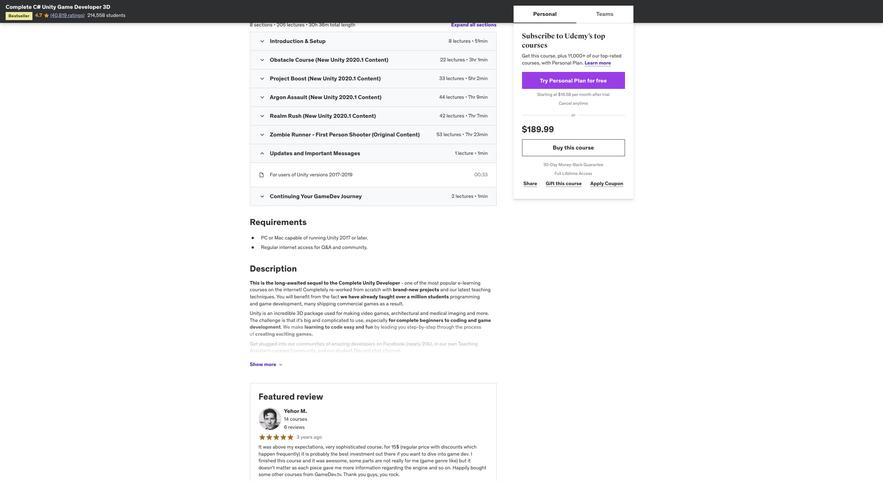 Task type: describe. For each thing, give the bounding box(es) containing it.
pc or mac capable of running unity 2017 or later.
[[261, 234, 368, 241]]

$16.58
[[559, 92, 571, 97]]

0 horizontal spatial students
[[106, 12, 126, 18]]

total
[[330, 21, 340, 28]]

• for zombie runner - first person shooter (original content)
[[463, 131, 465, 138]]

personal inside "link"
[[550, 77, 573, 84]]

0 vertical spatial developer
[[74, 3, 102, 10]]

205
[[277, 21, 286, 28]]

day
[[551, 162, 558, 167]]

9min
[[477, 94, 488, 100]]

regular internet access for q&a and community.
[[261, 244, 368, 251]]

techniques.
[[250, 293, 276, 300]]

is up techniques.
[[261, 280, 265, 286]]

it
[[259, 444, 262, 450]]

learning inside '- one of the most popular e-learning courses on the internet!'
[[463, 280, 481, 286]]

7hr for realm rush (new unity 2020.1 content)
[[469, 113, 476, 119]]

to up completely
[[324, 280, 329, 286]]

our down amazing
[[327, 347, 335, 354]]

game inside it was above my expectations, very sophisticated course, for 15$ (regular price with discounts which happen frequently) it is probably the best investment out there if you want to dive into game dev. i finished this course and it was awesome, some parts are not really for me (game genre like) but it doesn't matter as each piece gave me more information regarding the engine and so on. happily bought some other courses from gamedev.tv. thank you guys, you rock.
[[448, 451, 460, 457]]

42 lectures • 7hr 7min
[[440, 113, 488, 119]]

44 lectures • 7hr 9min
[[440, 94, 488, 100]]

• for continuing your gamedev journey
[[475, 193, 477, 199]]

and our
[[441, 287, 457, 293]]

the up projects
[[420, 280, 427, 286]]

and left the so
[[429, 464, 437, 471]]

you inside by leading you step-by-step through the process of
[[398, 324, 406, 330]]

updates and important messages
[[270, 150, 361, 157]]

xsmall image for pc
[[250, 234, 256, 241]]

you left 'rock.'
[[380, 471, 388, 478]]

1 vertical spatial me
[[335, 464, 342, 471]]

• left 30h 36m
[[306, 21, 308, 28]]

small image for argon
[[259, 94, 266, 101]]

1 horizontal spatial was
[[316, 458, 325, 464]]

versions
[[310, 172, 328, 178]]

lectures for introduction & setup
[[453, 38, 471, 44]]

of inside by leading you step-by-step through the process of
[[250, 331, 254, 337]]

for up the "there"
[[384, 444, 390, 450]]

running
[[309, 234, 326, 241]]

m.
[[301, 407, 307, 414]]

reviews
[[288, 424, 305, 430]]

latest
[[458, 287, 471, 293]]

our down the exciting games.
[[288, 341, 295, 347]]

description
[[250, 263, 297, 274]]

of right users
[[292, 172, 296, 178]]

process
[[464, 324, 482, 330]]

1 vertical spatial students
[[428, 293, 449, 300]]

you right if
[[401, 451, 409, 457]]

lectures for obstacle course (new unity 2020.1 content)
[[447, 57, 465, 63]]

yehor masalitin image
[[259, 408, 281, 430]]

(new for rush
[[303, 112, 317, 119]]

unity left versions
[[297, 172, 309, 178]]

game
[[57, 3, 73, 10]]

and inside get plugged into our communities of amazing developers on facebook (nearly 20k), in our own teaching assistant-curated community, and our student discord chat channel. this course has full professional-produced english closed-captions.
[[318, 347, 326, 354]]

probably
[[310, 451, 330, 457]]

the up awesome,
[[331, 451, 338, 457]]

an
[[267, 310, 273, 316]]

(new for assault
[[309, 94, 323, 101]]

my
[[287, 444, 294, 450]]

project
[[270, 75, 290, 82]]

(40,819 ratings)
[[50, 12, 85, 18]]

our inside get this course, plus 11,000+ of our top-rated courses, with personal plan.
[[593, 53, 600, 59]]

1 vertical spatial some
[[259, 471, 271, 478]]

like)
[[449, 458, 458, 464]]

course, inside get this course, plus 11,000+ of our top-rated courses, with personal plan.
[[541, 53, 557, 59]]

courses inside it was above my expectations, very sophisticated course, for 15$ (regular price with discounts which happen frequently) it is probably the best investment out there if you want to dive into game dev. i finished this course and it was awesome, some parts are not really for me (game genre like) but it doesn't matter as each piece gave me more information regarding the engine and so on. happily bought some other courses from gamedev.tv. thank you guys, you rock.
[[285, 471, 302, 478]]

later.
[[357, 234, 368, 241]]

and right q&a
[[333, 244, 341, 251]]

very
[[326, 444, 335, 450]]

professional-
[[296, 357, 327, 364]]

gamedev.tv.
[[315, 471, 343, 478]]

is down incredible
[[282, 317, 286, 323]]

small image for continuing
[[259, 193, 266, 200]]

personal inside get this course, plus 11,000+ of our top-rated courses, with personal plan.
[[552, 60, 572, 66]]

this inside get plugged into our communities of amazing developers on facebook (nearly 20k), in our own teaching assistant-curated community, and our student discord chat channel. this course has full professional-produced english closed-captions.
[[250, 357, 260, 364]]

0 horizontal spatial xsmall image
[[259, 172, 264, 178]]

1 vertical spatial developer
[[376, 280, 400, 286]]

parts
[[363, 458, 374, 464]]

to inside subscribe to udemy's top courses
[[557, 32, 564, 41]]

dev.
[[461, 451, 470, 457]]

buy
[[553, 144, 563, 151]]

1 vertical spatial complete
[[339, 280, 362, 286]]

0 vertical spatial from
[[354, 287, 364, 293]]

other
[[272, 471, 284, 478]]

after
[[593, 92, 602, 97]]

access
[[579, 171, 593, 176]]

there
[[384, 451, 396, 457]]

1min for updates and important messages
[[478, 150, 488, 156]]

2min
[[477, 75, 488, 82]]

2 lectures • 1min
[[452, 193, 488, 199]]

cancel
[[559, 101, 572, 106]]

and up each
[[303, 458, 311, 464]]

course down lifetime
[[566, 180, 582, 187]]

want
[[410, 451, 421, 457]]

teams button
[[577, 6, 634, 23]]

through
[[437, 324, 455, 330]]

53 lectures • 7hr 23min
[[437, 131, 488, 138]]

lectures right 205
[[287, 21, 305, 28]]

video
[[361, 310, 373, 316]]

game inside for complete beginners to coding and game development
[[478, 317, 491, 323]]

2019
[[342, 172, 353, 178]]

most
[[428, 280, 439, 286]]

we
[[341, 293, 348, 300]]

• for argon assault (new unity 2020.1 content)
[[466, 94, 467, 100]]

plan
[[574, 77, 586, 84]]

2
[[452, 193, 455, 199]]

unity up project boost (new unity 2020.1 content)
[[331, 56, 345, 63]]

trial
[[603, 92, 610, 97]]

learn more
[[585, 60, 611, 66]]

from inside it was above my expectations, very sophisticated course, for 15$ (regular price with discounts which happen frequently) it is probably the best investment out there if you want to dive into game dev. i finished this course and it was awesome, some parts are not really for me (game genre like) but it doesn't matter as each piece gave me more information regarding the engine and so on. happily bought some other courses from gamedev.tv. thank you guys, you rock.
[[303, 471, 314, 478]]

content) for argon assault (new unity 2020.1 content)
[[358, 94, 382, 101]]

course inside $189.99 buy this course
[[576, 144, 594, 151]]

2 horizontal spatial it
[[468, 458, 471, 464]]

happily
[[453, 464, 470, 471]]

unity is an incredible 3d package used for making video games, architectural and medical imaging and more. the challenge is that it's big and complicated to use, especially
[[250, 310, 489, 323]]

content) for project boost (new unity 2020.1 content)
[[357, 75, 381, 82]]

(original
[[372, 131, 395, 138]]

to left code
[[325, 324, 330, 330]]

this right gift
[[556, 180, 565, 187]]

and left 'more.'
[[467, 310, 475, 316]]

complete
[[397, 317, 419, 323]]

1 this from the top
[[250, 280, 260, 286]]

• for obstacle course (new unity 2020.1 content)
[[466, 57, 468, 63]]

lifetime
[[563, 171, 578, 176]]

own
[[448, 341, 457, 347]]

content) for realm rush (new unity 2020.1 content)
[[353, 112, 376, 119]]

expectations,
[[295, 444, 325, 450]]

to inside it was above my expectations, very sophisticated course, for 15$ (regular price with discounts which happen frequently) it is probably the best investment out there if you want to dive into game dev. i finished this course and it was awesome, some parts are not really for me (game genre like) but it doesn't matter as each piece gave me more information regarding the engine and so on. happily bought some other courses from gamedev.tv. thank you guys, you rock.
[[422, 451, 426, 457]]

51min
[[475, 38, 488, 44]]

you down information
[[358, 471, 366, 478]]

regular
[[261, 244, 278, 251]]

from inside and our latest teaching techniques. you will benefit from the fact
[[311, 293, 321, 300]]

access
[[298, 244, 313, 251]]

22
[[440, 57, 446, 63]]

more.
[[477, 310, 489, 316]]

our right the in
[[440, 341, 447, 347]]

0 horizontal spatial or
[[269, 234, 273, 241]]

lectures for project boost (new unity 2020.1 content)
[[447, 75, 464, 82]]

and right updates
[[294, 150, 304, 157]]

for inside "link"
[[588, 77, 595, 84]]

apply coupon
[[591, 180, 624, 187]]

so
[[439, 464, 444, 471]]

bestseller
[[8, 13, 30, 18]]

of inside '- one of the most popular e-learning courses on the internet!'
[[414, 280, 418, 286]]

projects
[[420, 287, 439, 293]]

course, inside it was above my expectations, very sophisticated course, for 15$ (regular price with discounts which happen frequently) it is probably the best investment out there if you want to dive into game dev. i finished this course and it was awesome, some parts are not really for me (game genre like) but it doesn't matter as each piece gave me more information regarding the engine and so on. happily bought some other courses from gamedev.tv. thank you guys, you rock.
[[367, 444, 383, 450]]

small image for zombie
[[259, 131, 266, 138]]

price
[[419, 444, 430, 450]]

the up you
[[275, 287, 282, 293]]

course inside it was above my expectations, very sophisticated course, for 15$ (regular price with discounts which happen frequently) it is probably the best investment out there if you want to dive into game dev. i finished this course and it was awesome, some parts are not really for me (game genre like) but it doesn't matter as each piece gave me more information regarding the engine and so on. happily bought some other courses from gamedev.tv. thank you guys, you rock.
[[287, 458, 302, 464]]

into inside it was above my expectations, very sophisticated course, for 15$ (regular price with discounts which happen frequently) it is probably the best investment out there if you want to dive into game dev. i finished this course and it was awesome, some parts are not really for me (game genre like) but it doesn't matter as each piece gave me more information regarding the engine and so on. happily bought some other courses from gamedev.tv. thank you guys, you rock.
[[438, 451, 446, 457]]

show more button
[[250, 358, 283, 372]]

xsmall image for regular
[[250, 244, 256, 251]]

unity down project boost (new unity 2020.1 content)
[[324, 94, 338, 101]]

regarding
[[382, 464, 403, 471]]

programming and game development, many shipping commercial games as a result.
[[250, 293, 480, 307]]

starting at $16.58 per month after trial cancel anytime
[[537, 92, 610, 106]]

the up the re-
[[330, 280, 338, 286]]

discord
[[354, 347, 371, 354]]

6
[[284, 424, 287, 430]]

and down use,
[[356, 324, 365, 330]]

the inside and our latest teaching techniques. you will benefit from the fact
[[322, 293, 330, 300]]

will benefit
[[286, 293, 310, 300]]

subscribe to udemy's top courses
[[522, 32, 606, 50]]

lectures for zombie runner - first person shooter (original content)
[[444, 131, 462, 138]]

curated
[[272, 347, 289, 354]]

piece
[[310, 464, 322, 471]]

we
[[283, 324, 290, 330]]

for inside for complete beginners to coding and game development
[[389, 317, 396, 323]]

3 years ago
[[297, 434, 322, 440]]

and down 3d package used
[[312, 317, 321, 323]]

plus
[[558, 53, 567, 59]]

subscribe
[[522, 32, 555, 41]]

more for learn more
[[599, 60, 611, 66]]

complicated
[[322, 317, 349, 323]]

unity right the c#
[[42, 3, 56, 10]]

xsmall image inside show more button
[[278, 362, 283, 367]]

• for introduction & setup
[[472, 38, 474, 44]]

into inside get plugged into our communities of amazing developers on facebook (nearly 20k), in our own teaching assistant-curated community, and our student discord chat channel. this course has full professional-produced english closed-captions.
[[278, 341, 287, 347]]

00:33
[[475, 172, 488, 178]]

c#
[[33, 3, 41, 10]]

i
[[471, 451, 472, 457]]

complete c# unity game developer 3d
[[6, 3, 110, 10]]

are
[[375, 458, 382, 464]]



Task type: locate. For each thing, give the bounding box(es) containing it.
was up happen
[[263, 444, 272, 450]]

learn
[[585, 60, 598, 66]]

unity up completely re-worked from scratch with brand-new projects
[[363, 280, 375, 286]]

dive
[[428, 451, 437, 457]]

1min right the lecture
[[478, 150, 488, 156]]

this
[[250, 280, 260, 286], [250, 357, 260, 364]]

learning down big in the left bottom of the page
[[305, 324, 324, 330]]

2 horizontal spatial more
[[599, 60, 611, 66]]

1 horizontal spatial 8
[[449, 38, 452, 44]]

this inside it was above my expectations, very sophisticated course, for 15$ (regular price with discounts which happen frequently) it is probably the best investment out there if you want to dive into game dev. i finished this course and it was awesome, some parts are not really for me (game genre like) but it doesn't matter as each piece gave me more information regarding the engine and so on. happily bought some other courses from gamedev.tv. thank you guys, you rock.
[[277, 458, 285, 464]]

4 small image from the top
[[259, 131, 266, 138]]

me
[[412, 458, 419, 464], [335, 464, 342, 471]]

0 vertical spatial -
[[312, 131, 315, 138]]

to down the price
[[422, 451, 426, 457]]

1 small image from the top
[[259, 75, 266, 82]]

8 sections • 205 lectures • 30h 36m total length
[[250, 21, 356, 28]]

2 vertical spatial 7hr
[[466, 131, 473, 138]]

this up techniques.
[[250, 280, 260, 286]]

• for updates and important messages
[[475, 150, 477, 156]]

get for get this course, plus 11,000+ of our top-rated courses, with personal plan.
[[522, 53, 530, 59]]

of inside get this course, plus 11,000+ of our top-rated courses, with personal plan.
[[587, 53, 591, 59]]

0 vertical spatial get
[[522, 53, 530, 59]]

1 horizontal spatial it
[[312, 458, 315, 464]]

unity up q&a
[[327, 234, 339, 241]]

games
[[364, 300, 379, 307]]

(new
[[316, 56, 329, 63], [308, 75, 322, 82], [309, 94, 323, 101], [303, 112, 317, 119]]

this is the long-awaited sequel to the complete unity developer
[[250, 280, 401, 286]]

214,558
[[87, 12, 105, 18]]

is left an
[[263, 310, 266, 316]]

1 vertical spatial into
[[438, 451, 446, 457]]

to down making
[[350, 317, 355, 323]]

courses inside yehor m. 14 courses 6 reviews
[[290, 416, 307, 422]]

2 vertical spatial 1min
[[478, 193, 488, 199]]

lectures for argon assault (new unity 2020.1 content)
[[447, 94, 464, 100]]

2 xsmall image from the top
[[250, 244, 256, 251]]

2 vertical spatial more
[[343, 464, 354, 471]]

for complete beginners to coding and game development
[[250, 317, 491, 330]]

0 vertical spatial into
[[278, 341, 287, 347]]

small image for obstacle
[[259, 57, 266, 64]]

on up techniques.
[[268, 287, 274, 293]]

courses up techniques.
[[250, 287, 267, 293]]

0 vertical spatial as
[[380, 300, 385, 307]]

53
[[437, 131, 443, 138]]

into up curated
[[278, 341, 287, 347]]

0 horizontal spatial with
[[383, 287, 392, 293]]

lectures right 53
[[444, 131, 462, 138]]

(nearly
[[406, 341, 421, 347]]

for left the free
[[588, 77, 595, 84]]

on inside '- one of the most popular e-learning courses on the internet!'
[[268, 287, 274, 293]]

to inside for complete beginners to coding and game development
[[445, 317, 450, 323]]

0 horizontal spatial course,
[[367, 444, 383, 450]]

with
[[542, 60, 551, 66], [383, 287, 392, 293], [431, 444, 440, 450]]

tab list containing personal
[[514, 6, 634, 23]]

1 vertical spatial xsmall image
[[250, 244, 256, 251]]

continuing
[[270, 193, 300, 200]]

gift this course link
[[545, 177, 584, 191]]

courses up reviews
[[290, 416, 307, 422]]

get inside get this course, plus 11,000+ of our top-rated courses, with personal plan.
[[522, 53, 530, 59]]

development,
[[273, 300, 303, 307]]

apply
[[591, 180, 604, 187]]

or right pc
[[269, 234, 273, 241]]

3 small image from the top
[[259, 150, 266, 157]]

1 vertical spatial course,
[[367, 444, 383, 450]]

8 down expand
[[449, 38, 452, 44]]

into
[[278, 341, 287, 347], [438, 451, 446, 457]]

personal inside button
[[534, 10, 557, 17]]

featured
[[259, 391, 295, 402]]

1 horizontal spatial sections
[[477, 22, 497, 28]]

20k),
[[422, 341, 434, 347]]

small image for updates
[[259, 150, 266, 157]]

1 xsmall image from the top
[[250, 234, 256, 241]]

course inside get plugged into our communities of amazing developers on facebook (nearly 20k), in our own teaching assistant-curated community, and our student discord chat channel. this course has full professional-produced english closed-captions.
[[261, 357, 277, 364]]

that it's
[[287, 317, 303, 323]]

1 horizontal spatial learning
[[463, 280, 481, 286]]

small image left updates
[[259, 150, 266, 157]]

1 horizontal spatial with
[[431, 444, 440, 450]]

lectures right 22
[[447, 57, 465, 63]]

0 horizontal spatial game
[[448, 451, 460, 457]]

0 vertical spatial personal
[[534, 10, 557, 17]]

of up access
[[304, 234, 308, 241]]

at
[[554, 92, 557, 97]]

(new right the boost on the left of the page
[[308, 75, 322, 82]]

0 horizontal spatial 8
[[250, 21, 253, 28]]

0 horizontal spatial some
[[259, 471, 271, 478]]

content)
[[365, 56, 389, 63], [357, 75, 381, 82], [358, 94, 382, 101], [353, 112, 376, 119], [396, 131, 420, 138]]

1 vertical spatial 7hr
[[469, 113, 476, 119]]

a right over
[[407, 293, 410, 300]]

ago
[[314, 434, 322, 440]]

anytime
[[573, 101, 588, 106]]

continuing your gamedev journey
[[270, 193, 362, 200]]

xsmall image left regular
[[250, 244, 256, 251]]

game up "like)"
[[448, 451, 460, 457]]

q&a
[[322, 244, 332, 251]]

0 horizontal spatial it
[[301, 451, 304, 457]]

1 vertical spatial more
[[264, 361, 276, 368]]

show
[[250, 361, 263, 368]]

tab list
[[514, 6, 634, 23]]

which
[[464, 444, 477, 450]]

argon
[[270, 94, 286, 101]]

students down projects
[[428, 293, 449, 300]]

1 horizontal spatial more
[[343, 464, 354, 471]]

imaging
[[448, 310, 466, 316]]

argon assault (new unity 2020.1 content)
[[270, 94, 382, 101]]

for right really
[[405, 458, 411, 464]]

0 vertical spatial this
[[250, 280, 260, 286]]

plugged
[[259, 341, 277, 347]]

0 vertical spatial complete
[[6, 3, 32, 10]]

small image for introduction
[[259, 38, 266, 45]]

1 horizontal spatial me
[[412, 458, 419, 464]]

small image left continuing
[[259, 193, 266, 200]]

small image for realm
[[259, 113, 266, 120]]

game
[[478, 317, 491, 323], [448, 451, 460, 457]]

2020.1 up zombie runner - first person shooter (original content)
[[334, 112, 351, 119]]

xsmall image
[[250, 234, 256, 241], [250, 244, 256, 251]]

0 horizontal spatial was
[[263, 444, 272, 450]]

get
[[522, 53, 530, 59], [250, 341, 258, 347]]

1 vertical spatial was
[[316, 458, 325, 464]]

content) for obstacle course (new unity 2020.1 content)
[[365, 56, 389, 63]]

and up the beginners
[[420, 310, 429, 316]]

sections left 205
[[254, 21, 273, 28]]

1 sections from the left
[[254, 21, 273, 28]]

44
[[440, 94, 445, 100]]

students down 3d
[[106, 12, 126, 18]]

0 horizontal spatial sections
[[254, 21, 273, 28]]

is down expectations,
[[306, 451, 309, 457]]

0 horizontal spatial on
[[268, 287, 274, 293]]

really
[[392, 458, 404, 464]]

obstacle course (new unity 2020.1 content)
[[270, 56, 389, 63]]

0 horizontal spatial developer
[[74, 3, 102, 10]]

1 horizontal spatial some
[[349, 458, 362, 464]]

scratch
[[365, 287, 381, 293]]

and game
[[250, 300, 272, 307]]

get for get plugged into our communities of amazing developers on facebook (nearly 20k), in our own teaching assistant-curated community, and our student discord chat channel. this course has full professional-produced english closed-captions.
[[250, 341, 258, 347]]

with right courses,
[[542, 60, 551, 66]]

small image left zombie
[[259, 131, 266, 138]]

complete up worked
[[339, 280, 362, 286]]

(regular
[[401, 444, 417, 450]]

discounts
[[441, 444, 463, 450]]

7hr left 7min
[[469, 113, 476, 119]]

easy
[[344, 324, 355, 330]]

as inside it was above my expectations, very sophisticated course, for 15$ (regular price with discounts which happen frequently) it is probably the best investment out there if you want to dive into game dev. i finished this course and it was awesome, some parts are not really for me (game genre like) but it doesn't matter as each piece gave me more information regarding the engine and so on. happily bought some other courses from gamedev.tv. thank you guys, you rock.
[[292, 464, 297, 471]]

from down completely
[[311, 293, 321, 300]]

1 vertical spatial 8
[[449, 38, 452, 44]]

to inside unity is an incredible 3d package used for making video games, architectural and medical imaging and more. the challenge is that it's big and complicated to use, especially
[[350, 317, 355, 323]]

0 horizontal spatial me
[[335, 464, 342, 471]]

with inside get this course, plus 11,000+ of our top-rated courses, with personal plan.
[[542, 60, 551, 66]]

course down assistant-
[[261, 357, 277, 364]]

and our latest teaching techniques. you will benefit from the fact
[[250, 287, 491, 300]]

we have already taught over a million students
[[341, 293, 449, 300]]

4.7
[[35, 12, 42, 18]]

• left 205
[[274, 21, 276, 28]]

with inside it was above my expectations, very sophisticated course, for 15$ (regular price with discounts which happen frequently) it is probably the best investment out there if you want to dive into game dev. i finished this course and it was awesome, some parts are not really for me (game genre like) but it doesn't matter as each piece gave me more information regarding the engine and so on. happily bought some other courses from gamedev.tv. thank you guys, you rock.
[[431, 444, 440, 450]]

of inside get plugged into our communities of amazing developers on facebook (nearly 20k), in our own teaching assistant-curated community, and our student discord chat channel. this course has full professional-produced english closed-captions.
[[326, 341, 330, 347]]

0 vertical spatial game
[[478, 317, 491, 323]]

1min for continuing your gamedev journey
[[478, 193, 488, 199]]

on inside get plugged into our communities of amazing developers on facebook (nearly 20k), in our own teaching assistant-curated community, and our student discord chat channel. this course has full professional-produced english closed-captions.
[[377, 341, 382, 347]]

1 horizontal spatial -
[[401, 280, 404, 286]]

(new for course
[[316, 56, 329, 63]]

guys,
[[367, 471, 379, 478]]

full
[[555, 171, 562, 176]]

0 vertical spatial xsmall image
[[250, 234, 256, 241]]

0 vertical spatial learning
[[463, 280, 481, 286]]

2020.1 up project boost (new unity 2020.1 content)
[[346, 56, 364, 63]]

2 vertical spatial with
[[431, 444, 440, 450]]

• down 00:33
[[475, 193, 477, 199]]

this up matter
[[277, 458, 285, 464]]

sections inside 'dropdown button'
[[477, 22, 497, 28]]

yehor m. 14 courses 6 reviews
[[284, 407, 307, 430]]

courses down matter
[[285, 471, 302, 478]]

commercial
[[337, 300, 363, 307]]

get this course, plus 11,000+ of our top-rated courses, with personal plan.
[[522, 53, 622, 66]]

1 horizontal spatial a
[[407, 293, 410, 300]]

7hr for zombie runner - first person shooter (original content)
[[466, 131, 473, 138]]

• for realm rush (new unity 2020.1 content)
[[466, 113, 468, 119]]

7hr left 23min
[[466, 131, 473, 138]]

8 for 8 lectures • 51min
[[449, 38, 452, 44]]

unity up the on the bottom of the page
[[250, 310, 261, 316]]

2020.1 for obstacle course (new unity 2020.1 content)
[[346, 56, 364, 63]]

the left engine
[[405, 464, 412, 471]]

1 vertical spatial -
[[401, 280, 404, 286]]

for
[[270, 172, 277, 178]]

as inside programming and game development, many shipping commercial games as a result.
[[380, 300, 385, 307]]

2020.1 for project boost (new unity 2020.1 content)
[[338, 75, 356, 82]]

0 vertical spatial 1min
[[478, 57, 488, 63]]

lectures right 42
[[447, 113, 465, 119]]

and inside for complete beginners to coding and game development
[[468, 317, 477, 323]]

course up 'back'
[[576, 144, 594, 151]]

doesn't
[[259, 464, 275, 471]]

0 vertical spatial 8
[[250, 21, 253, 28]]

0 horizontal spatial as
[[292, 464, 297, 471]]

2 this from the top
[[250, 357, 260, 364]]

- inside '- one of the most popular e-learning courses on the internet!'
[[401, 280, 404, 286]]

personal up $16.58
[[550, 77, 573, 84]]

0 horizontal spatial into
[[278, 341, 287, 347]]

unity down argon assault (new unity 2020.1 content)
[[318, 112, 332, 119]]

to up the through
[[445, 317, 450, 323]]

1 vertical spatial get
[[250, 341, 258, 347]]

with up dive
[[431, 444, 440, 450]]

0 vertical spatial me
[[412, 458, 419, 464]]

gamedev
[[314, 193, 340, 200]]

more inside button
[[264, 361, 276, 368]]

• left 3hr
[[466, 57, 468, 63]]

• left 7min
[[466, 113, 468, 119]]

4 small image from the top
[[259, 193, 266, 200]]

1 vertical spatial on
[[377, 341, 382, 347]]

teams
[[597, 10, 614, 17]]

2 vertical spatial personal
[[550, 77, 573, 84]]

1 1min from the top
[[478, 57, 488, 63]]

unity inside unity is an incredible 3d package used for making video games, architectural and medical imaging and more. the challenge is that it's big and complicated to use, especially
[[250, 310, 261, 316]]

0 horizontal spatial -
[[312, 131, 315, 138]]

and
[[294, 150, 304, 157], [333, 244, 341, 251], [420, 310, 429, 316], [467, 310, 475, 316], [312, 317, 321, 323], [468, 317, 477, 323], [356, 324, 365, 330], [318, 347, 326, 354], [303, 458, 311, 464], [429, 464, 437, 471]]

of up new
[[414, 280, 418, 286]]

0 horizontal spatial learning
[[305, 324, 324, 330]]

this down assistant-
[[250, 357, 260, 364]]

xsmall image left pc
[[250, 234, 256, 241]]

on up chat
[[377, 341, 382, 347]]

1 vertical spatial personal
[[552, 60, 572, 66]]

0 horizontal spatial a
[[386, 300, 389, 307]]

gift this course
[[546, 180, 582, 187]]

the left long-
[[266, 280, 274, 286]]

1 vertical spatial xsmall image
[[278, 362, 283, 367]]

1 lecture • 1min
[[455, 150, 488, 156]]

1 horizontal spatial game
[[478, 317, 491, 323]]

yehor
[[284, 407, 299, 414]]

2 1min from the top
[[478, 150, 488, 156]]

for inside unity is an incredible 3d package used for making video games, architectural and medical imaging and more. the challenge is that it's big and complicated to use, especially
[[336, 310, 342, 316]]

2020.1 for argon assault (new unity 2020.1 content)
[[339, 94, 357, 101]]

popular
[[440, 280, 457, 286]]

5hr
[[469, 75, 476, 82]]

messages
[[334, 150, 361, 157]]

buy this course button
[[522, 139, 625, 156]]

courses inside subscribe to udemy's top courses
[[522, 41, 548, 50]]

coupon
[[605, 180, 624, 187]]

- left first
[[312, 131, 315, 138]]

with up taught
[[383, 287, 392, 293]]

developer up the 214,558
[[74, 3, 102, 10]]

more up 'thank'
[[343, 464, 354, 471]]

0 vertical spatial with
[[542, 60, 551, 66]]

2 small image from the top
[[259, 94, 266, 101]]

1 horizontal spatial course,
[[541, 53, 557, 59]]

1 vertical spatial with
[[383, 287, 392, 293]]

small image
[[259, 75, 266, 82], [259, 94, 266, 101], [259, 150, 266, 157], [259, 193, 266, 200]]

0 vertical spatial xsmall image
[[259, 172, 264, 178]]

a inside programming and game development, many shipping commercial games as a result.
[[386, 300, 389, 307]]

0 horizontal spatial complete
[[6, 3, 32, 10]]

• for project boost (new unity 2020.1 content)
[[465, 75, 467, 82]]

xsmall image
[[259, 172, 264, 178], [278, 362, 283, 367]]

1min down 00:33
[[478, 193, 488, 199]]

0 vertical spatial was
[[263, 444, 272, 450]]

1 horizontal spatial or
[[352, 234, 356, 241]]

0 vertical spatial a
[[407, 293, 410, 300]]

plan.
[[573, 60, 584, 66]]

1 horizontal spatial xsmall image
[[278, 362, 283, 367]]

1 vertical spatial game
[[448, 451, 460, 457]]

from up have
[[354, 287, 364, 293]]

3
[[297, 434, 300, 440]]

1 vertical spatial 1min
[[478, 150, 488, 156]]

the inside by leading you step-by-step through the process of
[[456, 324, 463, 330]]

student
[[336, 347, 353, 354]]

lectures for realm rush (new unity 2020.1 content)
[[447, 113, 465, 119]]

shooter
[[349, 131, 371, 138]]

developer up taught
[[376, 280, 400, 286]]

get inside get plugged into our communities of amazing developers on facebook (nearly 20k), in our own teaching assistant-curated community, and our student discord chat channel. this course has full professional-produced english closed-captions.
[[250, 341, 258, 347]]

2020.1 for realm rush (new unity 2020.1 content)
[[334, 112, 351, 119]]

is inside it was above my expectations, very sophisticated course, for 15$ (regular price with discounts which happen frequently) it is probably the best investment out there if you want to dive into game dev. i finished this course and it was awesome, some parts are not really for me (game genre like) but it doesn't matter as each piece gave me more information regarding the engine and so on. happily bought some other courses from gamedev.tv. thank you guys, you rock.
[[306, 451, 309, 457]]

game down 'more.'
[[478, 317, 491, 323]]

3 1min from the top
[[478, 193, 488, 199]]

especially
[[366, 317, 388, 323]]

8 for 8 sections • 205 lectures • 30h 36m total length
[[250, 21, 253, 28]]

2 horizontal spatial with
[[542, 60, 551, 66]]

matter
[[276, 464, 291, 471]]

facebook
[[383, 341, 405, 347]]

1 horizontal spatial into
[[438, 451, 446, 457]]

development
[[250, 324, 281, 330]]

or down anytime
[[572, 112, 576, 117]]

2 vertical spatial from
[[303, 471, 314, 478]]

1 vertical spatial from
[[311, 293, 321, 300]]

1 small image from the top
[[259, 38, 266, 45]]

best
[[339, 451, 349, 457]]

share
[[524, 180, 537, 187]]

this inside $189.99 buy this course
[[565, 144, 575, 151]]

unity down obstacle course (new unity 2020.1 content)
[[323, 75, 337, 82]]

complete up bestseller
[[6, 3, 32, 10]]

• left 23min
[[463, 131, 465, 138]]

important
[[305, 150, 332, 157]]

0 vertical spatial on
[[268, 287, 274, 293]]

of left creating
[[250, 331, 254, 337]]

this inside get this course, plus 11,000+ of our top-rated courses, with personal plan.
[[531, 53, 540, 59]]

7hr for argon assault (new unity 2020.1 content)
[[469, 94, 476, 100]]

30-
[[544, 162, 551, 167]]

small image
[[259, 38, 266, 45], [259, 57, 266, 64], [259, 113, 266, 120], [259, 131, 266, 138]]

you down complete at the left bottom of the page
[[398, 324, 406, 330]]

lectures right 44
[[447, 94, 464, 100]]

if
[[397, 451, 400, 457]]

expand all sections button
[[451, 18, 497, 32]]

1 horizontal spatial developer
[[376, 280, 400, 286]]

was down "probably" at the left bottom of page
[[316, 458, 325, 464]]

courses inside '- one of the most popular e-learning courses on the internet!'
[[250, 287, 267, 293]]

(new for boost
[[308, 75, 322, 82]]

courses down 'subscribe' at the top
[[522, 41, 548, 50]]

1 vertical spatial as
[[292, 464, 297, 471]]

more for show more
[[264, 361, 276, 368]]

try personal plan for free link
[[522, 72, 625, 89]]

small image for project
[[259, 75, 266, 82]]

incredible
[[274, 310, 296, 316]]

0 vertical spatial students
[[106, 12, 126, 18]]

1 vertical spatial this
[[250, 357, 260, 364]]

0 vertical spatial course,
[[541, 53, 557, 59]]

2 horizontal spatial or
[[572, 112, 576, 117]]

more inside it was above my expectations, very sophisticated course, for 15$ (regular price with discounts which happen frequently) it is probably the best investment out there if you want to dive into game dev. i finished this course and it was awesome, some parts are not really for me (game genre like) but it doesn't matter as each piece gave me more information regarding the engine and so on. happily bought some other courses from gamedev.tv. thank you guys, you rock.
[[343, 464, 354, 471]]

0 horizontal spatial more
[[264, 361, 276, 368]]

expand all sections
[[451, 22, 497, 28]]

as left each
[[292, 464, 297, 471]]

step-
[[407, 324, 419, 330]]

for left q&a
[[314, 244, 320, 251]]

frequently)
[[277, 451, 300, 457]]

lectures for continuing your gamedev journey
[[456, 193, 474, 199]]

2 sections from the left
[[477, 22, 497, 28]]

lectures right 33
[[447, 75, 464, 82]]

making
[[344, 310, 360, 316]]

1 horizontal spatial complete
[[339, 280, 362, 286]]

1 vertical spatial learning
[[305, 324, 324, 330]]

1 horizontal spatial on
[[377, 341, 382, 347]]

as down taught
[[380, 300, 385, 307]]

show more
[[250, 361, 276, 368]]

1 horizontal spatial as
[[380, 300, 385, 307]]

1 horizontal spatial students
[[428, 293, 449, 300]]

2 small image from the top
[[259, 57, 266, 64]]

3 small image from the top
[[259, 113, 266, 120]]

xsmall image left the for
[[259, 172, 264, 178]]

this right buy
[[565, 144, 575, 151]]

0 vertical spatial more
[[599, 60, 611, 66]]

has
[[278, 357, 286, 364]]

learning up latest
[[463, 280, 481, 286]]

beginners
[[420, 317, 444, 323]]

0 vertical spatial some
[[349, 458, 362, 464]]



Task type: vqa. For each thing, say whether or not it's contained in the screenshot.


